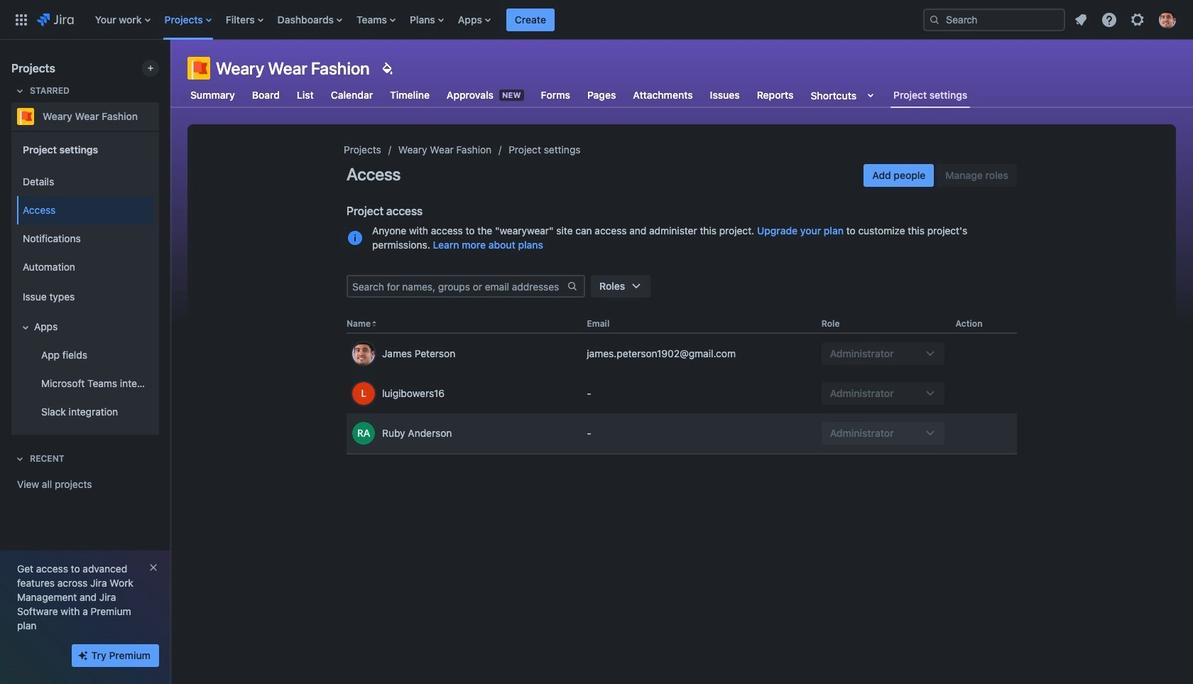 Task type: describe. For each thing, give the bounding box(es) containing it.
project access image
[[347, 230, 364, 247]]

0 horizontal spatial list
[[88, 0, 912, 39]]

help image
[[1101, 11, 1118, 28]]

search image
[[929, 14, 941, 25]]

people and their roles element
[[347, 315, 1018, 455]]

remove from starred image
[[155, 108, 172, 125]]

set project background image
[[378, 60, 396, 77]]

1 horizontal spatial list
[[1069, 7, 1185, 32]]



Task type: vqa. For each thing, say whether or not it's contained in the screenshot.
Primary 'element'
yes



Task type: locate. For each thing, give the bounding box(es) containing it.
sidebar navigation image
[[155, 57, 186, 85]]

Search field
[[924, 8, 1066, 31]]

group
[[14, 131, 153, 435], [14, 163, 153, 431], [864, 164, 1018, 187]]

primary element
[[9, 0, 912, 39]]

expand image
[[17, 319, 34, 336]]

notifications image
[[1073, 11, 1090, 28]]

collapse recent projects image
[[11, 451, 28, 468]]

tab list
[[179, 82, 979, 108]]

banner
[[0, 0, 1194, 40]]

None search field
[[924, 8, 1066, 31]]

close premium upgrade banner image
[[148, 562, 159, 573]]

collapse starred projects image
[[11, 82, 28, 99]]

appswitcher icon image
[[13, 11, 30, 28]]

list item
[[507, 0, 555, 39]]

jira image
[[37, 11, 74, 28], [37, 11, 74, 28]]

settings image
[[1130, 11, 1147, 28]]

your profile and settings image
[[1160, 11, 1177, 28]]

list
[[88, 0, 912, 39], [1069, 7, 1185, 32]]

Search for names, groups or email addresses text field
[[348, 276, 567, 296]]

create project image
[[145, 63, 156, 74]]



